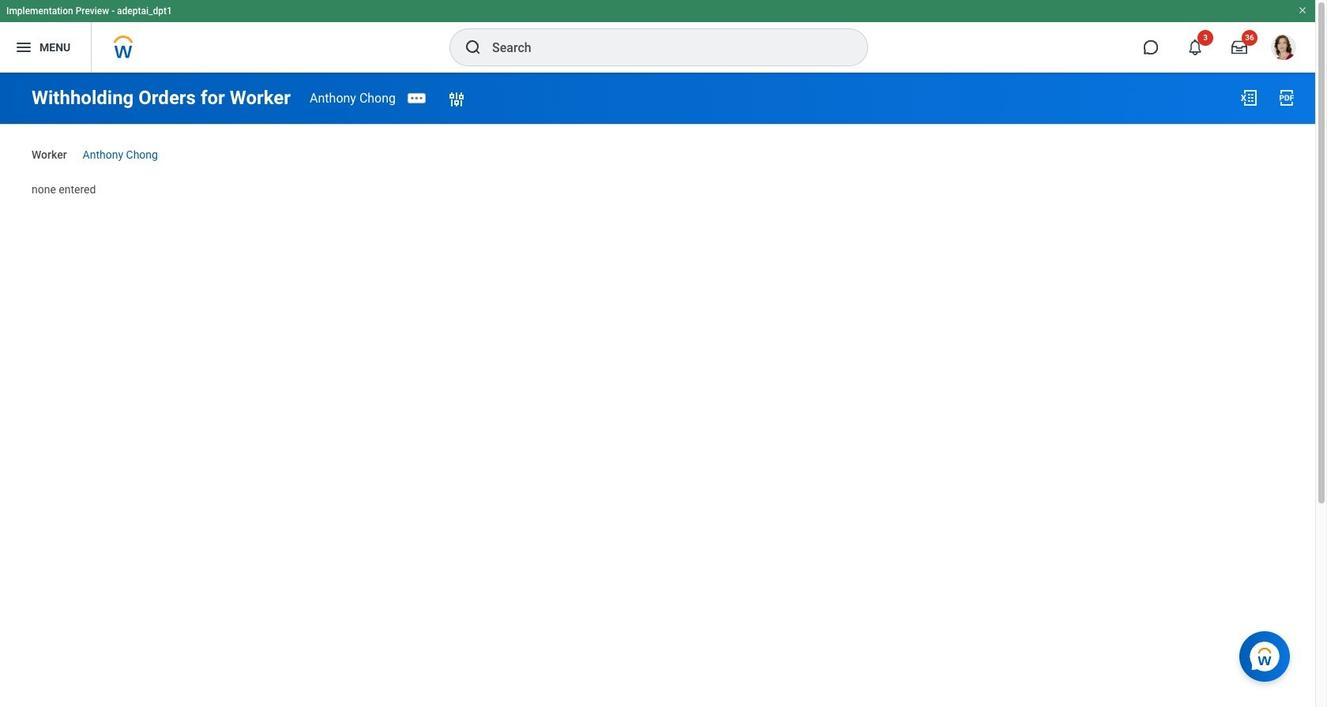 Task type: locate. For each thing, give the bounding box(es) containing it.
view printable version (pdf) image
[[1278, 88, 1296, 107]]

banner
[[0, 0, 1315, 73]]

main content
[[0, 73, 1315, 211]]

export to excel image
[[1240, 88, 1259, 107]]

profile logan mcneil image
[[1271, 35, 1296, 63]]



Task type: describe. For each thing, give the bounding box(es) containing it.
search image
[[464, 38, 483, 57]]

notifications large image
[[1187, 40, 1203, 55]]

justify image
[[14, 38, 33, 57]]

close environment banner image
[[1298, 6, 1308, 15]]

inbox large image
[[1232, 40, 1247, 55]]

change selection image
[[447, 90, 466, 109]]

Search Workday  search field
[[492, 30, 835, 65]]



Task type: vqa. For each thing, say whether or not it's contained in the screenshot.
items selected list related to Retro Benefit Change
no



